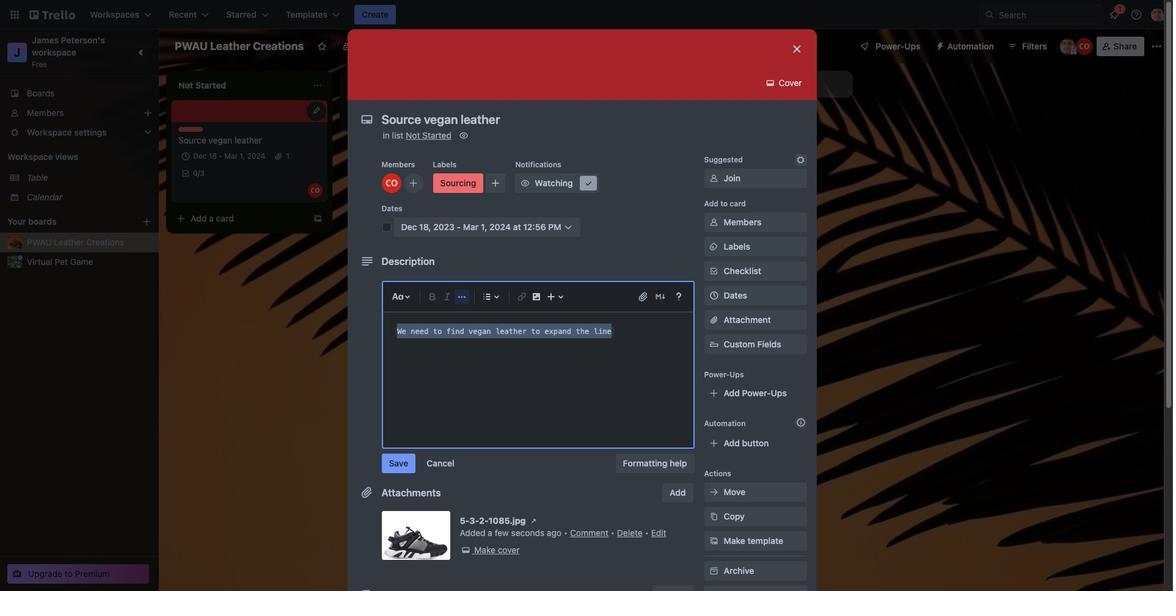 Task type: describe. For each thing, give the bounding box(es) containing it.
christina overa (christinaovera) image
[[308, 183, 323, 198]]

create from template… image
[[313, 214, 323, 224]]

0 horizontal spatial color: bold red, title: "sourcing" element
[[178, 127, 210, 136]]

sm image for automation
[[930, 37, 948, 54]]

workspace views
[[7, 152, 78, 162]]

primary element
[[0, 0, 1173, 29]]

12:56
[[523, 222, 546, 232]]

to right the upgrade
[[65, 569, 73, 579]]

dates inside 'dates' button
[[724, 290, 747, 301]]

at
[[513, 222, 521, 232]]

your
[[7, 216, 26, 227]]

sm image inside watching button
[[583, 177, 595, 189]]

pwau leather creations inside text box
[[175, 40, 304, 53]]

fields
[[757, 339, 781, 350]]

add button
[[662, 483, 693, 503]]

1 vertical spatial members link
[[704, 213, 807, 232]]

few
[[495, 528, 509, 538]]

0 horizontal spatial list
[[392, 130, 404, 141]]

add inside add button button
[[724, 438, 740, 449]]

1 vertical spatial members
[[382, 160, 415, 169]]

sourcing for sourcing source vegan leather
[[178, 127, 210, 136]]

dec 18, 2023 - mar 1, 2024 at 12:56 pm button
[[394, 218, 581, 237]]

1 horizontal spatial power-
[[742, 388, 771, 398]]

leather inside sourcing source vegan leather
[[235, 135, 262, 145]]

notifications
[[515, 160, 562, 169]]

18,
[[419, 222, 431, 232]]

james peterson's workspace free
[[32, 35, 107, 69]]

- inside option
[[219, 152, 222, 161]]

make for make template
[[724, 536, 746, 546]]

share button
[[1097, 37, 1145, 56]]

make cover link
[[460, 545, 520, 557]]

sourcing source vegan leather
[[178, 127, 262, 145]]

sm image for make cover
[[460, 545, 472, 557]]

power-ups button
[[851, 37, 928, 56]]

join link
[[704, 169, 807, 188]]

open help dialog image
[[671, 290, 686, 304]]

add another list
[[709, 79, 773, 89]]

card for create from template… image
[[216, 213, 234, 224]]

in
[[383, 130, 390, 141]]

creations inside text box
[[253, 40, 304, 53]]

james peterson (jamespeterson93) image inside primary element
[[1151, 7, 1166, 22]]

make template link
[[704, 532, 807, 551]]

add a card for create from template… icon
[[364, 111, 408, 121]]

add button button
[[704, 434, 807, 453]]

1, inside button
[[481, 222, 487, 232]]

table link
[[27, 172, 152, 184]]

add inside add button
[[670, 488, 686, 498]]

attach and insert link image
[[637, 291, 649, 303]]

star or unstar board image
[[317, 42, 327, 51]]

added
[[460, 528, 486, 538]]

lists image
[[479, 290, 494, 304]]

dates button
[[704, 286, 807, 306]]

filters button
[[1004, 37, 1051, 56]]

sm image inside cover link
[[764, 77, 777, 89]]

sm image for labels
[[708, 241, 720, 253]]

create from template… image
[[486, 111, 496, 121]]

add a card for create from template… image
[[191, 213, 234, 224]]

views
[[55, 152, 78, 162]]

dec 18, 2023 - mar 1, 2024 at 12:56 pm
[[401, 222, 561, 232]]

workspace
[[32, 47, 76, 57]]

cover link
[[761, 73, 809, 93]]

your boards
[[7, 216, 57, 227]]

boards
[[27, 88, 55, 98]]

custom fields
[[724, 339, 781, 350]]

0 vertical spatial members link
[[0, 103, 159, 123]]

save
[[389, 458, 408, 469]]

power- inside button
[[876, 41, 905, 51]]

add button
[[724, 438, 769, 449]]

automation button
[[930, 37, 1001, 56]]

make cover
[[474, 545, 520, 556]]

open information menu image
[[1131, 9, 1143, 21]]

leather inside main content area, start typing to enter text. text field
[[496, 328, 527, 336]]

sm image for watching
[[519, 177, 531, 189]]

premium
[[75, 569, 110, 579]]

vegan inside main content area, start typing to enter text. text field
[[469, 328, 491, 336]]

table
[[27, 172, 48, 183]]

help
[[670, 458, 687, 469]]

1 vertical spatial leather
[[54, 237, 84, 248]]

description
[[382, 256, 435, 267]]

add power-ups link
[[704, 384, 807, 403]]

sourcing for sourcing
[[440, 178, 476, 188]]

Mark due date as complete checkbox
[[382, 222, 391, 232]]

template
[[748, 536, 784, 546]]

show menu image
[[1151, 40, 1163, 53]]

add to card
[[704, 199, 746, 208]]

delete link
[[617, 528, 643, 538]]

add down 0 / 3
[[191, 213, 207, 224]]

create
[[362, 9, 389, 20]]

2-
[[479, 516, 489, 526]]

sm image for make template
[[708, 535, 720, 548]]

0 horizontal spatial power-ups
[[704, 370, 744, 380]]

line
[[594, 328, 612, 336]]

1 horizontal spatial christina overa (christinaovera) image
[[1076, 38, 1093, 55]]

dec for dec 18 - mar 1, 2024
[[193, 152, 207, 161]]

comment
[[570, 528, 609, 538]]

calendar
[[27, 192, 62, 202]]

add inside add another list button
[[709, 79, 725, 89]]

vegan inside sourcing source vegan leather
[[209, 135, 232, 145]]

expand
[[545, 328, 571, 336]]

0 horizontal spatial pwau leather creations
[[27, 237, 124, 248]]

checklist
[[724, 266, 761, 276]]

cover
[[498, 545, 520, 556]]

dec for dec 18, 2023 - mar 1, 2024 at 12:56 pm
[[401, 222, 417, 232]]

checklist link
[[704, 262, 807, 281]]

your boards with 2 items element
[[7, 215, 123, 229]]

0 horizontal spatial christina overa (christinaovera) image
[[382, 174, 401, 193]]

leather inside text box
[[210, 40, 250, 53]]

we
[[397, 328, 406, 336]]

button
[[742, 438, 769, 449]]

peterson's
[[61, 35, 105, 45]]

sm image for archive
[[708, 565, 720, 578]]

j
[[14, 45, 21, 59]]

delete
[[617, 528, 643, 538]]

0
[[193, 169, 198, 178]]

pwau leather creations link
[[27, 237, 152, 249]]

upgrade
[[28, 569, 62, 579]]

boards
[[28, 216, 57, 227]]

pet
[[55, 257, 68, 267]]

cancel
[[427, 458, 455, 469]]

ago
[[547, 528, 562, 538]]

archive link
[[704, 562, 807, 581]]

the
[[576, 328, 589, 336]]

more formatting image
[[454, 290, 469, 304]]

added a few seconds ago
[[460, 528, 562, 538]]

Search field
[[995, 6, 1102, 24]]

1 vertical spatial automation
[[704, 419, 746, 428]]

1 vertical spatial creations
[[86, 237, 124, 248]]

editor toolbar toolbar
[[388, 287, 688, 307]]



Task type: locate. For each thing, give the bounding box(es) containing it.
sm image inside archive link
[[708, 565, 720, 578]]

leather up the dec 18 - mar 1, 2024
[[235, 135, 262, 145]]

1 vertical spatial add a card button
[[171, 209, 308, 229]]

in list not started
[[383, 130, 452, 141]]

2 vertical spatial ups
[[771, 388, 787, 398]]

1 vertical spatial pwau leather creations
[[27, 237, 124, 248]]

sm image down add to card
[[708, 216, 720, 229]]

0 horizontal spatial labels
[[433, 160, 457, 169]]

0 vertical spatial add a card
[[364, 111, 408, 121]]

0 vertical spatial james peterson (jamespeterson93) image
[[1151, 7, 1166, 22]]

create button
[[354, 5, 396, 24]]

virtual
[[27, 257, 52, 267]]

0 horizontal spatial dates
[[382, 204, 403, 213]]

1 vertical spatial power-
[[704, 370, 730, 380]]

1 horizontal spatial creations
[[253, 40, 304, 53]]

automation inside button
[[948, 41, 994, 51]]

sm image
[[764, 77, 777, 89], [458, 130, 470, 142], [795, 154, 807, 166], [708, 172, 720, 185], [519, 177, 531, 189], [708, 216, 720, 229], [528, 515, 540, 527], [460, 545, 472, 557], [708, 565, 720, 578]]

archive
[[724, 566, 754, 576]]

james peterson (jamespeterson93) image right "open information menu" icon
[[1151, 7, 1166, 22]]

add down custom
[[724, 388, 740, 398]]

1 horizontal spatial members link
[[704, 213, 807, 232]]

sm image down actions
[[708, 486, 720, 499]]

labels link
[[704, 237, 807, 257]]

2 horizontal spatial members
[[724, 217, 762, 227]]

0 horizontal spatial a
[[209, 213, 214, 224]]

2 vertical spatial power-
[[742, 388, 771, 398]]

move link
[[704, 483, 807, 502]]

add right the edit card icon
[[364, 111, 380, 121]]

1 horizontal spatial vegan
[[469, 328, 491, 336]]

0 vertical spatial pwau
[[175, 40, 208, 53]]

2024 inside button
[[490, 222, 511, 232]]

Dec 18 - Mar 1, 2024 checkbox
[[178, 149, 269, 164]]

edit link
[[651, 528, 667, 538]]

a for create from template… icon add a card button
[[383, 111, 387, 121]]

0 vertical spatial power-ups
[[876, 41, 921, 51]]

sm image for join
[[708, 172, 720, 185]]

add power-ups
[[724, 388, 787, 398]]

a for create from template… image's add a card button
[[209, 213, 214, 224]]

0 vertical spatial automation
[[948, 41, 994, 51]]

sm image inside members link
[[708, 216, 720, 229]]

0 horizontal spatial power-
[[704, 370, 730, 380]]

3
[[200, 169, 205, 178]]

1 horizontal spatial dates
[[724, 290, 747, 301]]

1,
[[240, 152, 245, 161], [481, 222, 487, 232]]

sm image up seconds at the bottom left of page
[[528, 515, 540, 527]]

dec left 18
[[193, 152, 207, 161]]

0 horizontal spatial 1,
[[240, 152, 245, 161]]

mar right 2023
[[463, 222, 479, 232]]

Main content area, start typing to enter text. text field
[[395, 324, 681, 361]]

add inside add power-ups link
[[724, 388, 740, 398]]

0 horizontal spatial add a card button
[[171, 209, 308, 229]]

custom
[[724, 339, 755, 350]]

1 vertical spatial dates
[[724, 290, 747, 301]]

list right in
[[392, 130, 404, 141]]

copy
[[724, 512, 745, 522]]

1 vertical spatial ups
[[730, 370, 744, 380]]

1 notification image
[[1107, 7, 1122, 22]]

1 horizontal spatial 2024
[[490, 222, 511, 232]]

ups up add power-ups
[[730, 370, 744, 380]]

1 vertical spatial james peterson (jamespeterson93) image
[[1060, 38, 1077, 55]]

formatting help
[[623, 458, 687, 469]]

1 horizontal spatial card
[[390, 111, 408, 121]]

-
[[219, 152, 222, 161], [457, 222, 461, 232]]

actions
[[704, 469, 731, 479]]

0 horizontal spatial leather
[[235, 135, 262, 145]]

add a card button
[[345, 106, 482, 126], [171, 209, 308, 229]]

members link
[[0, 103, 159, 123], [704, 213, 807, 232]]

1 vertical spatial add a card
[[191, 213, 234, 224]]

0 horizontal spatial sourcing
[[178, 127, 210, 136]]

2 vertical spatial members
[[724, 217, 762, 227]]

1 horizontal spatial pwau
[[175, 40, 208, 53]]

mar inside option
[[224, 152, 238, 161]]

1, down source vegan leather link
[[240, 152, 245, 161]]

0 vertical spatial members
[[27, 108, 64, 118]]

2024 down source vegan leather link
[[247, 152, 265, 161]]

not started link
[[406, 130, 452, 141]]

vegan
[[209, 135, 232, 145], [469, 328, 491, 336]]

2 horizontal spatial card
[[730, 199, 746, 208]]

1 vertical spatial 1,
[[481, 222, 487, 232]]

sm image left join
[[708, 172, 720, 185]]

color: bold red, title: "sourcing" element right add members to card icon
[[433, 174, 484, 193]]

started
[[422, 130, 452, 141]]

0 / 3
[[193, 169, 205, 178]]

1 vertical spatial card
[[730, 199, 746, 208]]

- right 18
[[219, 152, 222, 161]]

view markdown image
[[654, 291, 666, 303]]

comment link
[[570, 528, 609, 538]]

sm image down notifications
[[519, 177, 531, 189]]

to left expand
[[531, 328, 540, 336]]

to down join
[[721, 199, 728, 208]]

- inside button
[[457, 222, 461, 232]]

0 horizontal spatial automation
[[704, 419, 746, 428]]

vegan up dec 18 - mar 1, 2024 option
[[209, 135, 232, 145]]

need
[[411, 328, 429, 336]]

1 vertical spatial labels
[[724, 241, 750, 252]]

james peterson (jamespeterson93) image
[[1151, 7, 1166, 22], [1060, 38, 1077, 55]]

add members to card image
[[409, 177, 418, 189]]

0 horizontal spatial members
[[27, 108, 64, 118]]

power-ups inside button
[[876, 41, 921, 51]]

sm image up join link
[[795, 154, 807, 166]]

labels down started
[[433, 160, 457, 169]]

1 horizontal spatial james peterson (jamespeterson93) image
[[1151, 7, 1166, 22]]

sm image inside move link
[[708, 486, 720, 499]]

1 horizontal spatial members
[[382, 160, 415, 169]]

ups inside button
[[905, 41, 921, 51]]

1 vertical spatial list
[[392, 130, 404, 141]]

labels up checklist
[[724, 241, 750, 252]]

sm image inside labels link
[[708, 241, 720, 253]]

not
[[406, 130, 420, 141]]

ups left automation button
[[905, 41, 921, 51]]

pwau leather creations
[[175, 40, 304, 53], [27, 237, 124, 248]]

dec
[[193, 152, 207, 161], [401, 222, 417, 232]]

0 horizontal spatial mar
[[224, 152, 238, 161]]

18
[[209, 152, 217, 161]]

sm image left checklist
[[708, 265, 720, 277]]

sm image left make template
[[708, 535, 720, 548]]

2024 inside option
[[247, 152, 265, 161]]

1 horizontal spatial 1,
[[481, 222, 487, 232]]

sm image left copy
[[708, 511, 720, 523]]

filters
[[1022, 41, 1047, 51]]

add a card
[[364, 111, 408, 121], [191, 213, 234, 224]]

dec inside option
[[193, 152, 207, 161]]

0 vertical spatial dec
[[193, 152, 207, 161]]

add left another
[[709, 79, 725, 89]]

1, inside option
[[240, 152, 245, 161]]

christina overa (christinaovera) image left add members to card icon
[[382, 174, 401, 193]]

None text field
[[376, 109, 779, 131]]

add down the "suggested"
[[704, 199, 719, 208]]

0 vertical spatial christina overa (christinaovera) image
[[1076, 38, 1093, 55]]

1 vertical spatial mar
[[463, 222, 479, 232]]

sm image for suggested
[[795, 154, 807, 166]]

pwau
[[175, 40, 208, 53], [27, 237, 52, 248]]

make inside 'link'
[[474, 545, 496, 556]]

sourcing
[[178, 127, 210, 136], [440, 178, 476, 188]]

2024
[[247, 152, 265, 161], [490, 222, 511, 232]]

0 vertical spatial list
[[761, 79, 773, 89]]

virtual pet game
[[27, 257, 93, 267]]

0 vertical spatial dates
[[382, 204, 403, 213]]

pwau inside text box
[[175, 40, 208, 53]]

1 horizontal spatial sourcing
[[440, 178, 476, 188]]

2 horizontal spatial a
[[488, 528, 493, 538]]

0 horizontal spatial 2024
[[247, 152, 265, 161]]

attachments
[[382, 488, 441, 499]]

attachment button
[[704, 310, 807, 330]]

0 horizontal spatial creations
[[86, 237, 124, 248]]

automation down search icon
[[948, 41, 994, 51]]

2 horizontal spatial ups
[[905, 41, 921, 51]]

workspace
[[7, 152, 53, 162]]

leather down editor toolbar toolbar
[[496, 328, 527, 336]]

search image
[[985, 10, 995, 20]]

Board name text field
[[169, 37, 310, 56]]

0 horizontal spatial ups
[[730, 370, 744, 380]]

1 horizontal spatial add a card button
[[345, 106, 482, 126]]

upgrade to premium link
[[7, 565, 149, 584]]

0 vertical spatial leather
[[210, 40, 250, 53]]

james
[[32, 35, 59, 45]]

0 vertical spatial color: bold red, title: "sourcing" element
[[178, 127, 210, 136]]

1 vertical spatial leather
[[496, 328, 527, 336]]

3-
[[470, 516, 479, 526]]

0 horizontal spatial vegan
[[209, 135, 232, 145]]

0 vertical spatial a
[[383, 111, 387, 121]]

add a card button up not
[[345, 106, 482, 126]]

mar right 18
[[224, 152, 238, 161]]

edit card image
[[312, 106, 321, 116]]

color: bold red, title: "sourcing" element
[[178, 127, 210, 136], [433, 174, 484, 193]]

sm image right watching
[[583, 177, 595, 189]]

0 vertical spatial power-
[[876, 41, 905, 51]]

members link up labels link
[[704, 213, 807, 232]]

sourcing right add members to card icon
[[440, 178, 476, 188]]

sm image for move
[[708, 486, 720, 499]]

1 vertical spatial dec
[[401, 222, 417, 232]]

1 horizontal spatial dec
[[401, 222, 417, 232]]

sm image inside checklist link
[[708, 265, 720, 277]]

christina overa (christinaovera) image left share "button"
[[1076, 38, 1093, 55]]

0 vertical spatial add a card button
[[345, 106, 482, 126]]

to left find
[[433, 328, 442, 336]]

list left 'cover' in the top of the page
[[761, 79, 773, 89]]

0 vertical spatial leather
[[235, 135, 262, 145]]

vegan right find
[[469, 328, 491, 336]]

source
[[178, 135, 206, 145]]

creations
[[253, 40, 304, 53], [86, 237, 124, 248]]

sm image right another
[[764, 77, 777, 89]]

1 horizontal spatial pwau leather creations
[[175, 40, 304, 53]]

1 vertical spatial christina overa (christinaovera) image
[[382, 174, 401, 193]]

image image
[[529, 290, 544, 304]]

sm image for copy
[[708, 511, 720, 523]]

sm image down add to card
[[708, 241, 720, 253]]

list
[[761, 79, 773, 89], [392, 130, 404, 141]]

text styles image
[[390, 290, 405, 304]]

watching button
[[515, 174, 600, 193]]

virtual pet game link
[[27, 256, 152, 268]]

0 horizontal spatial card
[[216, 213, 234, 224]]

power-
[[876, 41, 905, 51], [704, 370, 730, 380], [742, 388, 771, 398]]

members down add to card
[[724, 217, 762, 227]]

ups down fields on the bottom
[[771, 388, 787, 398]]

to
[[721, 199, 728, 208], [433, 328, 442, 336], [531, 328, 540, 336], [65, 569, 73, 579]]

sm image inside automation button
[[930, 37, 948, 54]]

upgrade to premium
[[28, 569, 110, 579]]

calendar link
[[27, 191, 152, 204]]

0 vertical spatial ups
[[905, 41, 921, 51]]

add a card button down 3
[[171, 209, 308, 229]]

1, left at
[[481, 222, 487, 232]]

dec inside button
[[401, 222, 417, 232]]

1 vertical spatial vegan
[[469, 328, 491, 336]]

copy link
[[704, 507, 807, 527]]

power-ups
[[876, 41, 921, 51], [704, 370, 744, 380]]

sourcing inside sourcing source vegan leather
[[178, 127, 210, 136]]

j link
[[7, 43, 27, 62]]

boards link
[[0, 84, 159, 103]]

members
[[27, 108, 64, 118], [382, 160, 415, 169], [724, 217, 762, 227]]

mar
[[224, 152, 238, 161], [463, 222, 479, 232]]

0 horizontal spatial dec
[[193, 152, 207, 161]]

edit
[[651, 528, 667, 538]]

0 vertical spatial 1,
[[240, 152, 245, 161]]

1 horizontal spatial leather
[[496, 328, 527, 336]]

sm image right the power-ups button
[[930, 37, 948, 54]]

1 horizontal spatial a
[[383, 111, 387, 121]]

1 vertical spatial -
[[457, 222, 461, 232]]

dates up mark due date as complete checkbox
[[382, 204, 403, 213]]

1 horizontal spatial -
[[457, 222, 461, 232]]

james peterson (jamespeterson93) image right filters
[[1060, 38, 1077, 55]]

make down the added
[[474, 545, 496, 556]]

add a card button for create from template… image
[[171, 209, 308, 229]]

christina overa (christinaovera) image
[[1076, 38, 1093, 55], [382, 174, 401, 193]]

sm image right started
[[458, 130, 470, 142]]

0 horizontal spatial pwau
[[27, 237, 52, 248]]

1 horizontal spatial color: bold red, title: "sourcing" element
[[433, 174, 484, 193]]

source vegan leather link
[[178, 134, 320, 147]]

pm
[[548, 222, 561, 232]]

list inside button
[[761, 79, 773, 89]]

dec left 18,
[[401, 222, 417, 232]]

sm image left archive
[[708, 565, 720, 578]]

add a card down 3
[[191, 213, 234, 224]]

add board image
[[142, 217, 152, 227]]

members link down boards
[[0, 103, 159, 123]]

game
[[70, 257, 93, 267]]

automation up add button
[[704, 419, 746, 428]]

we need to find vegan leather to expand the line
[[397, 328, 612, 336]]

a
[[383, 111, 387, 121], [209, 213, 214, 224], [488, 528, 493, 538]]

1 horizontal spatial list
[[761, 79, 773, 89]]

add a card button for create from template… icon
[[345, 106, 482, 126]]

2 horizontal spatial power-
[[876, 41, 905, 51]]

sm image inside copy link
[[708, 511, 720, 523]]

0 horizontal spatial add a card
[[191, 213, 234, 224]]

1 horizontal spatial mar
[[463, 222, 479, 232]]

0 vertical spatial -
[[219, 152, 222, 161]]

custom fields button
[[704, 339, 807, 351]]

sm image for checklist
[[708, 265, 720, 277]]

0 horizontal spatial james peterson (jamespeterson93) image
[[1060, 38, 1077, 55]]

make down copy
[[724, 536, 746, 546]]

1 vertical spatial a
[[209, 213, 214, 224]]

private image
[[342, 42, 352, 51]]

save button
[[382, 454, 416, 474]]

sm image for members
[[708, 216, 720, 229]]

1 vertical spatial color: bold red, title: "sourcing" element
[[433, 174, 484, 193]]

1 vertical spatial pwau
[[27, 237, 52, 248]]

5-
[[460, 516, 470, 526]]

members down boards
[[27, 108, 64, 118]]

make template
[[724, 536, 784, 546]]

attachment
[[724, 315, 771, 325]]

add left button
[[724, 438, 740, 449]]

2024 left at
[[490, 222, 511, 232]]

2 vertical spatial card
[[216, 213, 234, 224]]

mar inside button
[[463, 222, 479, 232]]

add down help
[[670, 488, 686, 498]]

sm image down the added
[[460, 545, 472, 557]]

1 vertical spatial sourcing
[[440, 178, 476, 188]]

labels
[[433, 160, 457, 169], [724, 241, 750, 252]]

sm image inside watching button
[[519, 177, 531, 189]]

- right 2023
[[457, 222, 461, 232]]

creations up 'virtual pet game' "link"
[[86, 237, 124, 248]]

color: bold red, title: "sourcing" element up 18
[[178, 127, 210, 136]]

suggested
[[704, 155, 743, 164]]

dates down checklist
[[724, 290, 747, 301]]

0 horizontal spatial members link
[[0, 103, 159, 123]]

creations left star or unstar board icon in the top of the page
[[253, 40, 304, 53]]

cancel button
[[419, 454, 462, 474]]

card for create from template… icon
[[390, 111, 408, 121]]

sm image inside join link
[[708, 172, 720, 185]]

move
[[724, 487, 746, 497]]

join
[[724, 173, 741, 183]]

0 horizontal spatial -
[[219, 152, 222, 161]]

sourcing up 18
[[178, 127, 210, 136]]

0 vertical spatial labels
[[433, 160, 457, 169]]

members up add members to card icon
[[382, 160, 415, 169]]

make for make cover
[[474, 545, 496, 556]]

sm image inside make template link
[[708, 535, 720, 548]]

0 vertical spatial card
[[390, 111, 408, 121]]

ups
[[905, 41, 921, 51], [730, 370, 744, 380], [771, 388, 787, 398]]

sm image
[[930, 37, 948, 54], [583, 177, 595, 189], [708, 241, 720, 253], [708, 265, 720, 277], [708, 486, 720, 499], [708, 511, 720, 523], [708, 535, 720, 548]]

add a card up in
[[364, 111, 408, 121]]

1 horizontal spatial leather
[[210, 40, 250, 53]]

find
[[446, 328, 464, 336]]



Task type: vqa. For each thing, say whether or not it's contained in the screenshot.
Using this simple framework, reflect back on your work and use what you've learned to improve as a team.
no



